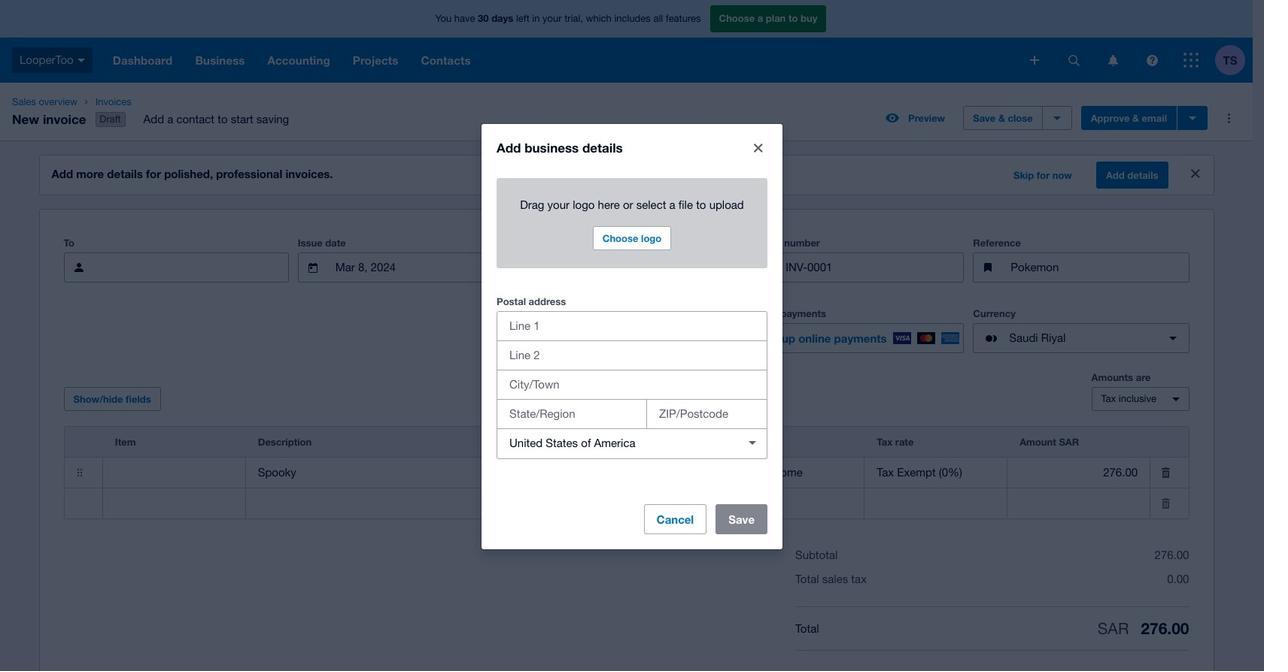 Task type: locate. For each thing, give the bounding box(es) containing it.
overview
[[39, 96, 77, 108]]

svg image
[[1184, 53, 1199, 68], [1146, 55, 1158, 66], [77, 58, 85, 62]]

save inside button
[[729, 513, 755, 526]]

276.00 for sar
[[1141, 620, 1189, 639]]

invoices
[[95, 96, 132, 108]]

choose inside button
[[603, 232, 638, 244]]

0 vertical spatial 276.00
[[1155, 549, 1189, 562]]

1 horizontal spatial details
[[582, 140, 623, 155]]

for
[[146, 167, 161, 181], [1037, 169, 1050, 181]]

sar
[[1059, 436, 1079, 449], [1098, 620, 1129, 638]]

start
[[231, 113, 253, 126]]

2 total from the top
[[795, 623, 819, 636]]

details inside add business details dialog
[[582, 140, 623, 155]]

Invoice number text field
[[784, 254, 963, 282]]

svg image up "email"
[[1146, 55, 1158, 66]]

1 & from the left
[[998, 112, 1005, 124]]

1 horizontal spatial close button
[[1183, 162, 1207, 186]]

your right in
[[543, 13, 562, 24]]

1 vertical spatial tax
[[877, 436, 893, 449]]

1 vertical spatial payments
[[834, 332, 887, 345]]

your inside add business details dialog
[[547, 198, 570, 211]]

to inside the ts "banner"
[[788, 12, 798, 24]]

save & close
[[973, 112, 1033, 124]]

saudi riyal button
[[973, 324, 1189, 354]]

clear image
[[737, 428, 767, 459]]

choose for choose logo
[[603, 232, 638, 244]]

1 vertical spatial your
[[547, 198, 570, 211]]

all
[[653, 13, 663, 24]]

close image inside add business details dialog
[[754, 143, 763, 152]]

online
[[748, 308, 778, 320]]

invoice
[[748, 237, 781, 249]]

save left close
[[973, 112, 996, 124]]

2 horizontal spatial a
[[758, 12, 763, 24]]

0 vertical spatial save
[[973, 112, 996, 124]]

contact
[[176, 113, 214, 126]]

0 vertical spatial tax
[[1101, 394, 1116, 405]]

Spooky text field
[[246, 459, 502, 488]]

Line 2 field
[[497, 341, 767, 370]]

0 vertical spatial a
[[758, 12, 763, 24]]

have
[[454, 13, 475, 24]]

& inside button
[[1132, 112, 1139, 124]]

tax left "rate"
[[877, 436, 893, 449]]

2 horizontal spatial details
[[1127, 169, 1158, 181]]

to left buy
[[788, 12, 798, 24]]

add left the more at left
[[52, 167, 73, 181]]

total
[[795, 573, 819, 586], [795, 623, 819, 636]]

2 vertical spatial to
[[696, 198, 706, 211]]

tax
[[1101, 394, 1116, 405], [877, 436, 893, 449]]

add left business
[[497, 140, 521, 155]]

0 horizontal spatial choose
[[603, 232, 638, 244]]

add details button
[[1096, 162, 1168, 189]]

0 horizontal spatial &
[[998, 112, 1005, 124]]

0 horizontal spatial details
[[107, 167, 143, 181]]

skip for now
[[1013, 169, 1072, 181]]

None field
[[1008, 459, 1150, 488], [579, 490, 721, 519], [1008, 490, 1150, 519], [1008, 459, 1150, 488], [579, 490, 721, 519], [1008, 490, 1150, 519]]

0 vertical spatial close image
[[754, 143, 763, 152]]

a inside the ts "banner"
[[758, 12, 763, 24]]

0 vertical spatial your
[[543, 13, 562, 24]]

invoices link
[[89, 95, 301, 110]]

more
[[76, 167, 104, 181]]

choose
[[719, 12, 755, 24], [603, 232, 638, 244]]

logo inside button
[[641, 232, 662, 244]]

issue date
[[298, 237, 346, 249]]

choose up due date text box on the top
[[603, 232, 638, 244]]

tax for tax rate
[[877, 436, 893, 449]]

to right file
[[696, 198, 706, 211]]

choose left plan
[[719, 12, 755, 24]]

details down "email"
[[1127, 169, 1158, 181]]

details for more
[[107, 167, 143, 181]]

payments inside popup button
[[834, 332, 887, 345]]

1 vertical spatial sar
[[1098, 620, 1129, 638]]

0 vertical spatial total
[[795, 573, 819, 586]]

1 vertical spatial logo
[[641, 232, 662, 244]]

0 horizontal spatial payments
[[781, 308, 826, 320]]

polished,
[[164, 167, 213, 181]]

to left start
[[218, 113, 228, 126]]

for left now
[[1037, 169, 1050, 181]]

save
[[973, 112, 996, 124], [729, 513, 755, 526]]

choose inside the ts "banner"
[[719, 12, 755, 24]]

or
[[623, 198, 633, 211]]

logo
[[573, 198, 595, 211], [641, 232, 662, 244]]

0 horizontal spatial svg image
[[77, 58, 85, 62]]

save for save
[[729, 513, 755, 526]]

address
[[529, 295, 566, 307]]

2 horizontal spatial svg image
[[1184, 53, 1199, 68]]

upload
[[709, 198, 744, 211]]

a left file
[[669, 198, 675, 211]]

postal
[[497, 295, 526, 307]]

riyal
[[1041, 332, 1066, 345]]

State/Region field
[[497, 400, 646, 428]]

add details
[[1106, 169, 1158, 181]]

includes
[[614, 13, 651, 24]]

price
[[591, 436, 615, 449]]

close image
[[754, 143, 763, 152], [1191, 169, 1200, 178]]

add more details for polished, professional invoices.
[[52, 167, 333, 181]]

total down total sales tax
[[795, 623, 819, 636]]

1 vertical spatial to
[[218, 113, 228, 126]]

svg image
[[1068, 55, 1079, 66], [1108, 55, 1118, 66], [1030, 56, 1039, 65]]

postal address
[[497, 295, 566, 307]]

details right business
[[582, 140, 623, 155]]

1 horizontal spatial &
[[1132, 112, 1139, 124]]

0.00
[[1167, 573, 1189, 586]]

in
[[532, 13, 540, 24]]

add left contact at top left
[[143, 113, 164, 126]]

subtotal
[[795, 549, 838, 562]]

plan
[[766, 12, 786, 24]]

0 horizontal spatial save
[[729, 513, 755, 526]]

close
[[1008, 112, 1033, 124]]

tax for tax inclusive
[[1101, 394, 1116, 405]]

to inside add business details dialog
[[696, 198, 706, 211]]

set
[[761, 332, 779, 345]]

draft
[[100, 114, 121, 125]]

here
[[598, 198, 620, 211]]

ts
[[1223, 53, 1237, 67]]

tax inclusive button
[[1091, 388, 1189, 412]]

approve
[[1091, 112, 1130, 124]]

1 horizontal spatial tax
[[1101, 394, 1116, 405]]

add inside add details button
[[1106, 169, 1125, 181]]

tax inside invoice line item list element
[[877, 436, 893, 449]]

1 horizontal spatial a
[[669, 198, 675, 211]]

close button
[[743, 133, 773, 163], [1183, 162, 1207, 186]]

for left polished,
[[146, 167, 161, 181]]

details
[[582, 140, 623, 155], [107, 167, 143, 181], [1127, 169, 1158, 181]]

skip
[[1013, 169, 1034, 181]]

your inside you have 30 days left in your trial, which includes all features
[[543, 13, 562, 24]]

add business details
[[497, 140, 623, 155]]

payments up online
[[781, 308, 826, 320]]

1 horizontal spatial logo
[[641, 232, 662, 244]]

close button up upload
[[743, 133, 773, 163]]

logo down 'select'
[[641, 232, 662, 244]]

1 horizontal spatial to
[[696, 198, 706, 211]]

0 horizontal spatial sar
[[1059, 436, 1079, 449]]

1 horizontal spatial choose
[[719, 12, 755, 24]]

1 horizontal spatial svg image
[[1068, 55, 1079, 66]]

a for plan
[[758, 12, 763, 24]]

Country field
[[497, 430, 731, 458]]

a for contact
[[167, 113, 173, 126]]

1 vertical spatial total
[[795, 623, 819, 636]]

1 horizontal spatial for
[[1037, 169, 1050, 181]]

details inside add details button
[[1127, 169, 1158, 181]]

payments right online
[[834, 332, 887, 345]]

0 vertical spatial choose
[[719, 12, 755, 24]]

saudi riyal
[[1009, 332, 1066, 345]]

total sales tax
[[795, 573, 867, 586]]

add for add a contact to start saving
[[143, 113, 164, 126]]

1 vertical spatial close image
[[1191, 169, 1200, 178]]

choose a plan to buy
[[719, 12, 817, 24]]

2 vertical spatial a
[[669, 198, 675, 211]]

sales overview
[[12, 96, 77, 108]]

276.00 up 0.00
[[1155, 549, 1189, 562]]

add
[[143, 113, 164, 126], [497, 140, 521, 155], [52, 167, 73, 181], [1106, 169, 1125, 181]]

0 vertical spatial sar
[[1059, 436, 1079, 449]]

a
[[758, 12, 763, 24], [167, 113, 173, 126], [669, 198, 675, 211]]

svg image left "ts"
[[1184, 53, 1199, 68]]

ts button
[[1215, 38, 1253, 83]]

1 vertical spatial 276.00
[[1141, 620, 1189, 639]]

0 vertical spatial payments
[[781, 308, 826, 320]]

1 horizontal spatial sar
[[1098, 620, 1129, 638]]

saving
[[256, 113, 289, 126]]

new invoice
[[12, 111, 86, 127]]

details right the more at left
[[107, 167, 143, 181]]

add right now
[[1106, 169, 1125, 181]]

1 horizontal spatial save
[[973, 112, 996, 124]]

close button right add details
[[1183, 162, 1207, 186]]

a left plan
[[758, 12, 763, 24]]

0 horizontal spatial svg image
[[1030, 56, 1039, 65]]

ZIP/Postcode field
[[647, 400, 767, 428]]

0 horizontal spatial logo
[[573, 198, 595, 211]]

0 horizontal spatial a
[[167, 113, 173, 126]]

& left "email"
[[1132, 112, 1139, 124]]

choose logo
[[603, 232, 662, 244]]

tax inside popup button
[[1101, 394, 1116, 405]]

0 horizontal spatial tax
[[877, 436, 893, 449]]

0 vertical spatial to
[[788, 12, 798, 24]]

1 vertical spatial choose
[[603, 232, 638, 244]]

None text field
[[246, 490, 502, 519]]

Reference text field
[[1009, 254, 1188, 282]]

0 horizontal spatial close image
[[754, 143, 763, 152]]

2 horizontal spatial to
[[788, 12, 798, 24]]

& left close
[[998, 112, 1005, 124]]

new
[[12, 111, 39, 127]]

amounts
[[1091, 372, 1133, 384]]

0 vertical spatial logo
[[573, 198, 595, 211]]

add inside add business details dialog
[[497, 140, 521, 155]]

show/hide fields
[[73, 394, 151, 406]]

a left contact at top left
[[167, 113, 173, 126]]

276.00 down 0.00
[[1141, 620, 1189, 639]]

your
[[543, 13, 562, 24], [547, 198, 570, 211]]

1 vertical spatial save
[[729, 513, 755, 526]]

amounts are
[[1091, 372, 1151, 384]]

1 total from the top
[[795, 573, 819, 586]]

qty.
[[514, 436, 533, 449]]

your right drag
[[547, 198, 570, 211]]

logo left here
[[573, 198, 595, 211]]

total down 'subtotal'
[[795, 573, 819, 586]]

set up online payments button
[[748, 324, 964, 354]]

1 vertical spatial a
[[167, 113, 173, 126]]

tax down 'amounts'
[[1101, 394, 1116, 405]]

more date options image
[[709, 253, 739, 283]]

svg image right loopertoo
[[77, 58, 85, 62]]

& inside button
[[998, 112, 1005, 124]]

file
[[679, 198, 693, 211]]

currency
[[973, 308, 1016, 320]]

1 horizontal spatial close image
[[1191, 169, 1200, 178]]

add for add details
[[1106, 169, 1125, 181]]

2 & from the left
[[1132, 112, 1139, 124]]

0 horizontal spatial to
[[218, 113, 228, 126]]

1 horizontal spatial payments
[[834, 332, 887, 345]]

save right cancel button
[[729, 513, 755, 526]]

sales overview link
[[6, 95, 83, 110]]

&
[[998, 112, 1005, 124], [1132, 112, 1139, 124]]

0 horizontal spatial close button
[[743, 133, 773, 163]]

save inside button
[[973, 112, 996, 124]]



Task type: describe. For each thing, give the bounding box(es) containing it.
Postal address field
[[497, 312, 767, 340]]

choose for choose a plan to buy
[[719, 12, 755, 24]]

email
[[1142, 112, 1167, 124]]

save button
[[716, 504, 767, 535]]

now
[[1052, 169, 1072, 181]]

Issue date text field
[[334, 254, 478, 282]]

inclusive
[[1119, 394, 1156, 405]]

loopertoo button
[[0, 38, 101, 83]]

save & close button
[[963, 106, 1043, 130]]

drag
[[520, 198, 544, 211]]

approve & email
[[1091, 112, 1167, 124]]

preview
[[908, 112, 945, 124]]

trial,
[[564, 13, 583, 24]]

more date options image
[[484, 253, 514, 283]]

skip for now button
[[1004, 163, 1081, 187]]

which
[[586, 13, 612, 24]]

add for add more details for polished, professional invoices.
[[52, 167, 73, 181]]

sales
[[822, 573, 848, 586]]

drag your logo here or select a file to upload
[[520, 198, 744, 211]]

approve & email button
[[1081, 106, 1177, 130]]

& for email
[[1132, 112, 1139, 124]]

select
[[636, 198, 666, 211]]

close button inside add business details dialog
[[743, 133, 773, 163]]

add for add business details
[[497, 140, 521, 155]]

professional
[[216, 167, 282, 181]]

fields
[[126, 394, 151, 406]]

are
[[1136, 372, 1151, 384]]

invoices.
[[286, 167, 333, 181]]

276.00 for subtotal
[[1155, 549, 1189, 562]]

tax
[[851, 573, 867, 586]]

invoice line item list element
[[64, 427, 1189, 520]]

tax rate
[[877, 436, 914, 449]]

30
[[478, 12, 489, 24]]

amount sar
[[1020, 436, 1079, 449]]

you
[[435, 13, 452, 24]]

saudi
[[1009, 332, 1038, 345]]

left
[[516, 13, 530, 24]]

item
[[115, 436, 136, 449]]

svg image inside loopertoo popup button
[[77, 58, 85, 62]]

show/hide
[[73, 394, 123, 406]]

sar inside invoice line item list element
[[1059, 436, 1079, 449]]

City/Town field
[[497, 371, 767, 399]]

ts banner
[[0, 0, 1253, 83]]

business
[[525, 140, 579, 155]]

date
[[325, 237, 346, 249]]

2 horizontal spatial svg image
[[1108, 55, 1118, 66]]

preview button
[[877, 106, 954, 130]]

tax inclusive
[[1101, 394, 1156, 405]]

add business details dialog
[[482, 124, 783, 550]]

to for contact
[[218, 113, 228, 126]]

to for plan
[[788, 12, 798, 24]]

description
[[258, 436, 312, 449]]

rate
[[895, 436, 914, 449]]

add a contact to start saving
[[143, 113, 289, 126]]

for inside button
[[1037, 169, 1050, 181]]

total for total
[[795, 623, 819, 636]]

1 horizontal spatial svg image
[[1146, 55, 1158, 66]]

choose logo button
[[593, 226, 671, 250]]

cancel button
[[644, 504, 707, 535]]

none text field inside invoice line item list element
[[246, 490, 502, 519]]

To text field
[[100, 254, 288, 282]]

reference
[[973, 237, 1021, 249]]

0 horizontal spatial for
[[146, 167, 161, 181]]

& for close
[[998, 112, 1005, 124]]

save for save & close
[[973, 112, 996, 124]]

up
[[782, 332, 795, 345]]

set up online payments
[[761, 332, 887, 345]]

online
[[798, 332, 831, 345]]

invoice number element
[[748, 253, 964, 283]]

a inside dialog
[[669, 198, 675, 211]]

show/hide fields button
[[64, 388, 161, 412]]

amount
[[1020, 436, 1056, 449]]

cancel
[[656, 513, 694, 526]]

invoice
[[43, 111, 86, 127]]

sales
[[12, 96, 36, 108]]

loopertoo
[[20, 53, 73, 66]]

you have 30 days left in your trial, which includes all features
[[435, 12, 701, 24]]

features
[[666, 13, 701, 24]]

issue
[[298, 237, 323, 249]]

details for business
[[582, 140, 623, 155]]

total for total sales tax
[[795, 573, 819, 586]]

Due date text field
[[559, 254, 703, 282]]

to
[[64, 237, 74, 249]]

invoice number
[[748, 237, 820, 249]]

contact element
[[64, 253, 289, 283]]

online payments
[[748, 308, 826, 320]]



Task type: vqa. For each thing, say whether or not it's contained in the screenshot.
Logo
yes



